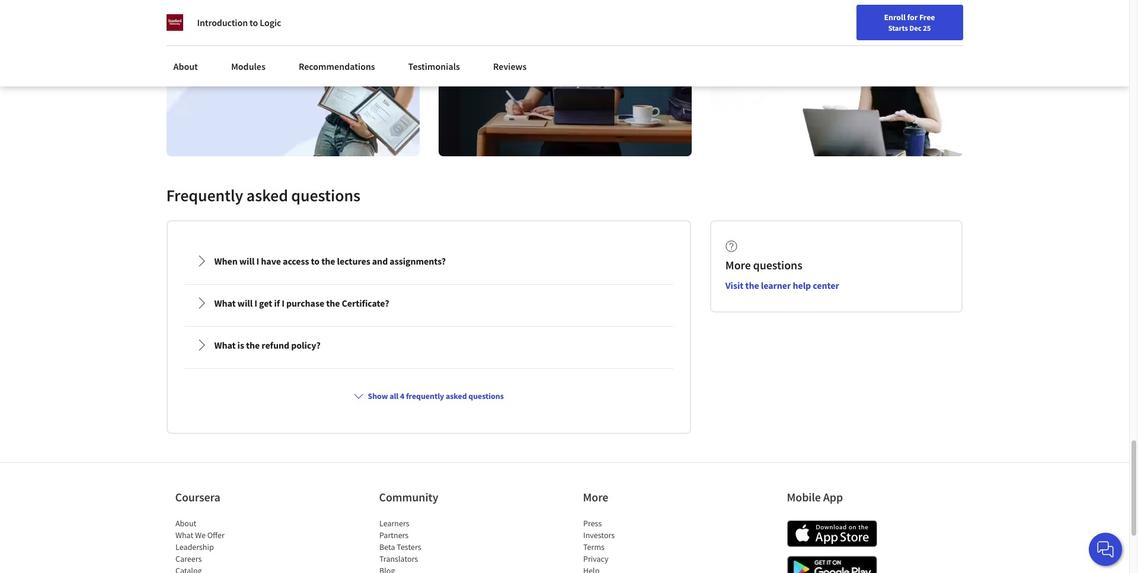 Task type: vqa. For each thing, say whether or not it's contained in the screenshot.
THE OF
no



Task type: describe. For each thing, give the bounding box(es) containing it.
policy?
[[291, 340, 321, 352]]

partners
[[379, 531, 408, 542]]

asked inside show all 4 frequently asked questions 'dropdown button'
[[446, 392, 467, 402]]

0 vertical spatial to
[[250, 17, 258, 28]]

the left lectures
[[321, 256, 335, 268]]

frequently asked questions
[[166, 185, 361, 207]]

learners partners beta testers translators
[[379, 519, 421, 565]]

25
[[923, 23, 931, 33]]

questions inside 'dropdown button'
[[469, 392, 504, 402]]

press
[[583, 519, 602, 530]]

about for about what we offer leadership careers
[[175, 519, 196, 530]]

for
[[908, 12, 918, 23]]

press link
[[583, 519, 602, 530]]

testers
[[397, 543, 421, 553]]

chat with us image
[[1096, 541, 1115, 560]]

leadership link
[[175, 543, 214, 553]]

to inside when will i have access to the lectures and assignments? dropdown button
[[311, 256, 320, 268]]

show
[[368, 392, 388, 402]]

frequently
[[166, 185, 243, 207]]

list item for coursera
[[175, 566, 276, 574]]

leadership
[[175, 543, 214, 553]]

refund
[[262, 340, 289, 352]]

privacy
[[583, 555, 608, 565]]

all
[[390, 392, 399, 402]]

i for have
[[256, 256, 259, 268]]

mobile app
[[787, 491, 843, 505]]

the right visit
[[746, 280, 759, 292]]

center
[[813, 280, 839, 292]]

learners link
[[379, 519, 409, 530]]

certificate?
[[342, 298, 389, 310]]

partners link
[[379, 531, 408, 542]]

what will i get if i purchase the certificate? button
[[186, 287, 672, 320]]

offer
[[207, 531, 224, 542]]

careers link
[[175, 555, 202, 565]]

reviews link
[[486, 53, 534, 79]]

what for what is the refund policy?
[[214, 340, 236, 352]]

will for when
[[239, 256, 255, 268]]

beta
[[379, 543, 395, 553]]

when will i have access to the lectures and assignments? button
[[186, 245, 672, 278]]

show all 4 frequently asked questions
[[368, 392, 504, 402]]

introduction to logic
[[197, 17, 281, 28]]

0 horizontal spatial asked
[[247, 185, 288, 207]]

beta testers link
[[379, 543, 421, 553]]

introduction
[[197, 17, 248, 28]]

english button
[[881, 0, 952, 39]]

about what we offer leadership careers
[[175, 519, 224, 565]]

translators link
[[379, 555, 418, 565]]

have
[[261, 256, 281, 268]]

careers
[[175, 555, 202, 565]]

more for more questions
[[726, 258, 751, 273]]

enroll for free starts dec 25
[[884, 12, 935, 33]]

shopping cart: 1 item image
[[852, 9, 875, 28]]

and
[[372, 256, 388, 268]]

modules link
[[224, 53, 273, 79]]

what is the refund policy? button
[[186, 329, 672, 363]]

translators
[[379, 555, 418, 565]]

list item for community
[[379, 566, 480, 574]]

assignments?
[[390, 256, 446, 268]]

lectures
[[337, 256, 370, 268]]

coursera
[[175, 491, 220, 505]]

press investors terms privacy
[[583, 519, 615, 565]]

what is the refund policy?
[[214, 340, 321, 352]]

learners
[[379, 519, 409, 530]]

reviews
[[493, 60, 527, 72]]

purchase
[[286, 298, 324, 310]]

testimonials
[[408, 60, 460, 72]]



Task type: locate. For each thing, give the bounding box(es) containing it.
0 horizontal spatial questions
[[291, 185, 361, 207]]

modules
[[231, 60, 266, 72]]

1 vertical spatial more
[[583, 491, 609, 505]]

to left the logic
[[250, 17, 258, 28]]

visit
[[726, 280, 744, 292]]

about for about
[[173, 60, 198, 72]]

1 vertical spatial asked
[[446, 392, 467, 402]]

more
[[726, 258, 751, 273], [583, 491, 609, 505]]

list item
[[175, 566, 276, 574], [379, 566, 480, 574], [583, 566, 684, 574]]

more for more
[[583, 491, 609, 505]]

show all 4 frequently asked questions button
[[349, 386, 509, 408]]

1 horizontal spatial list item
[[379, 566, 480, 574]]

what we offer link
[[175, 531, 224, 542]]

more up visit
[[726, 258, 751, 273]]

what up leadership
[[175, 531, 193, 542]]

i
[[256, 256, 259, 268], [255, 298, 257, 310], [282, 298, 285, 310]]

will
[[239, 256, 255, 268], [238, 298, 253, 310]]

4
[[400, 392, 405, 402]]

1 horizontal spatial questions
[[469, 392, 504, 402]]

if
[[274, 298, 280, 310]]

0 vertical spatial asked
[[247, 185, 288, 207]]

get
[[259, 298, 272, 310]]

what
[[214, 298, 236, 310], [214, 340, 236, 352], [175, 531, 193, 542]]

privacy link
[[583, 555, 608, 565]]

will right 'when'
[[239, 256, 255, 268]]

list for more
[[583, 518, 684, 574]]

download on the app store image
[[787, 521, 877, 548]]

None search field
[[169, 7, 454, 31]]

1 vertical spatial questions
[[753, 258, 803, 273]]

list containing press
[[583, 518, 684, 574]]

will inside dropdown button
[[238, 298, 253, 310]]

0 horizontal spatial list
[[175, 518, 276, 574]]

2 list item from the left
[[379, 566, 480, 574]]

investors link
[[583, 531, 615, 542]]

what inside about what we offer leadership careers
[[175, 531, 193, 542]]

2 horizontal spatial list item
[[583, 566, 684, 574]]

learner
[[761, 280, 791, 292]]

about inside about what we offer leadership careers
[[175, 519, 196, 530]]

list item down 'offer'
[[175, 566, 276, 574]]

i left the have
[[256, 256, 259, 268]]

what for what will i get if i purchase the certificate?
[[214, 298, 236, 310]]

questions
[[291, 185, 361, 207], [753, 258, 803, 273], [469, 392, 504, 402]]

i for get
[[255, 298, 257, 310]]

1 list item from the left
[[175, 566, 276, 574]]

asked
[[247, 185, 288, 207], [446, 392, 467, 402]]

will left get
[[238, 298, 253, 310]]

the inside dropdown button
[[326, 298, 340, 310]]

is
[[238, 340, 244, 352]]

visit the learner help center link
[[726, 280, 839, 292]]

3 list item from the left
[[583, 566, 684, 574]]

list
[[175, 518, 276, 574], [379, 518, 480, 574], [583, 518, 684, 574]]

3 list from the left
[[583, 518, 684, 574]]

starts
[[889, 23, 908, 33]]

more questions
[[726, 258, 803, 273]]

english
[[902, 13, 931, 25]]

1 vertical spatial about link
[[175, 519, 196, 530]]

list item down privacy "link"
[[583, 566, 684, 574]]

1 vertical spatial will
[[238, 298, 253, 310]]

about link
[[166, 53, 205, 79], [175, 519, 196, 530]]

2 vertical spatial questions
[[469, 392, 504, 402]]

list containing about
[[175, 518, 276, 574]]

terms
[[583, 543, 604, 553]]

terms link
[[583, 543, 604, 553]]

testimonials link
[[401, 53, 467, 79]]

1 horizontal spatial list
[[379, 518, 480, 574]]

1 horizontal spatial to
[[311, 256, 320, 268]]

1 list from the left
[[175, 518, 276, 574]]

dec
[[910, 23, 922, 33]]

to
[[250, 17, 258, 28], [311, 256, 320, 268]]

we
[[195, 531, 205, 542]]

what left is
[[214, 340, 236, 352]]

mobile
[[787, 491, 821, 505]]

2 horizontal spatial list
[[583, 518, 684, 574]]

app
[[823, 491, 843, 505]]

the right purchase in the bottom of the page
[[326, 298, 340, 310]]

what left get
[[214, 298, 236, 310]]

about link for frequently asked questions
[[166, 53, 205, 79]]

visit the learner help center
[[726, 280, 839, 292]]

list for community
[[379, 518, 480, 574]]

1 vertical spatial about
[[175, 519, 196, 530]]

recommendations link
[[292, 53, 382, 79]]

i left get
[[255, 298, 257, 310]]

list item down testers
[[379, 566, 480, 574]]

when
[[214, 256, 238, 268]]

the right is
[[246, 340, 260, 352]]

1 horizontal spatial more
[[726, 258, 751, 273]]

the
[[321, 256, 335, 268], [746, 280, 759, 292], [326, 298, 340, 310], [246, 340, 260, 352]]

about down stanford university image
[[173, 60, 198, 72]]

community
[[379, 491, 438, 505]]

get it on google play image
[[787, 557, 877, 574]]

about link down stanford university image
[[166, 53, 205, 79]]

list item for more
[[583, 566, 684, 574]]

2 horizontal spatial questions
[[753, 258, 803, 273]]

0 vertical spatial questions
[[291, 185, 361, 207]]

access
[[283, 256, 309, 268]]

2 vertical spatial what
[[175, 531, 193, 542]]

0 horizontal spatial to
[[250, 17, 258, 28]]

about link up what we offer link
[[175, 519, 196, 530]]

0 vertical spatial about link
[[166, 53, 205, 79]]

more up press at the right of the page
[[583, 491, 609, 505]]

will for what
[[238, 298, 253, 310]]

list containing learners
[[379, 518, 480, 574]]

0 horizontal spatial more
[[583, 491, 609, 505]]

about
[[173, 60, 198, 72], [175, 519, 196, 530]]

about up what we offer link
[[175, 519, 196, 530]]

what will i get if i purchase the certificate?
[[214, 298, 389, 310]]

i inside dropdown button
[[256, 256, 259, 268]]

to right access
[[311, 256, 320, 268]]

0 horizontal spatial list item
[[175, 566, 276, 574]]

logic
[[260, 17, 281, 28]]

1 vertical spatial what
[[214, 340, 236, 352]]

collapsed list
[[182, 241, 676, 434]]

0 vertical spatial about
[[173, 60, 198, 72]]

when will i have access to the lectures and assignments?
[[214, 256, 446, 268]]

1 vertical spatial to
[[311, 256, 320, 268]]

frequently
[[406, 392, 444, 402]]

investors
[[583, 531, 615, 542]]

stanford university image
[[166, 14, 183, 31]]

i right the if
[[282, 298, 285, 310]]

recommendations
[[299, 60, 375, 72]]

help
[[793, 280, 811, 292]]

list for coursera
[[175, 518, 276, 574]]

about link for more
[[175, 519, 196, 530]]

what inside what will i get if i purchase the certificate? dropdown button
[[214, 298, 236, 310]]

what inside what is the refund policy? dropdown button
[[214, 340, 236, 352]]

will inside dropdown button
[[239, 256, 255, 268]]

enroll
[[884, 12, 906, 23]]

0 vertical spatial what
[[214, 298, 236, 310]]

1 horizontal spatial asked
[[446, 392, 467, 402]]

free
[[920, 12, 935, 23]]

0 vertical spatial will
[[239, 256, 255, 268]]

0 vertical spatial more
[[726, 258, 751, 273]]

2 list from the left
[[379, 518, 480, 574]]



